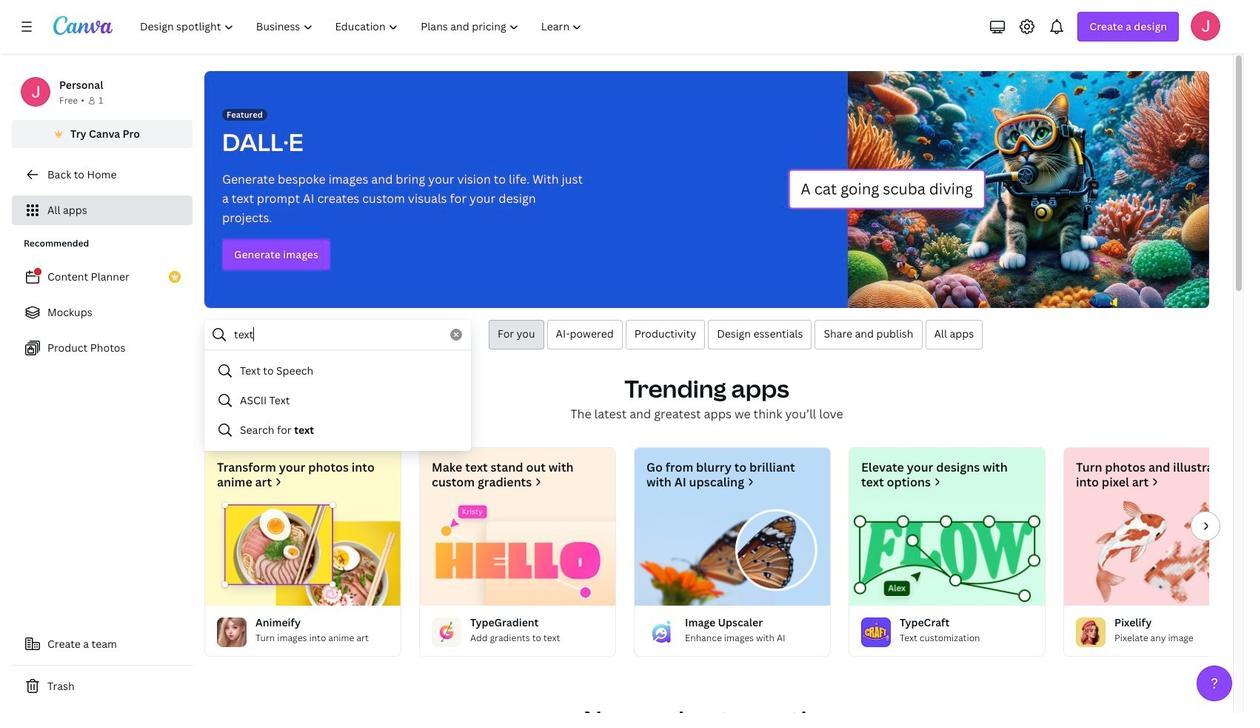 Task type: locate. For each thing, give the bounding box(es) containing it.
typecraft image
[[862, 618, 891, 647]]

1 vertical spatial image upscaler image
[[647, 618, 676, 647]]

0 vertical spatial pixelify image
[[1065, 502, 1245, 606]]

menu
[[204, 356, 471, 445]]

list
[[12, 262, 193, 363]]

0 vertical spatial image upscaler image
[[635, 502, 830, 606]]

typegradient image
[[420, 502, 616, 606], [432, 618, 462, 647]]

1 vertical spatial pixelify image
[[1076, 618, 1106, 647]]

animeify image
[[205, 502, 401, 606], [217, 618, 247, 647]]

image upscaler image
[[635, 502, 830, 606], [647, 618, 676, 647]]

top level navigation element
[[130, 12, 595, 41]]

pixelify image
[[1065, 502, 1245, 606], [1076, 618, 1106, 647]]

james peterson image
[[1191, 11, 1221, 41]]



Task type: vqa. For each thing, say whether or not it's contained in the screenshot.
if
no



Task type: describe. For each thing, give the bounding box(es) containing it.
an image with a cursor next to a text box containing the prompt "a cat going scuba diving" to generate an image. the generated image of a cat doing scuba diving is behind the text box. image
[[788, 71, 1210, 308]]

1 vertical spatial typegradient image
[[432, 618, 462, 647]]

Input field to search for apps search field
[[234, 321, 442, 349]]

1 vertical spatial animeify image
[[217, 618, 247, 647]]

0 vertical spatial typegradient image
[[420, 502, 616, 606]]

0 vertical spatial animeify image
[[205, 502, 401, 606]]

typecraft image
[[850, 502, 1045, 606]]



